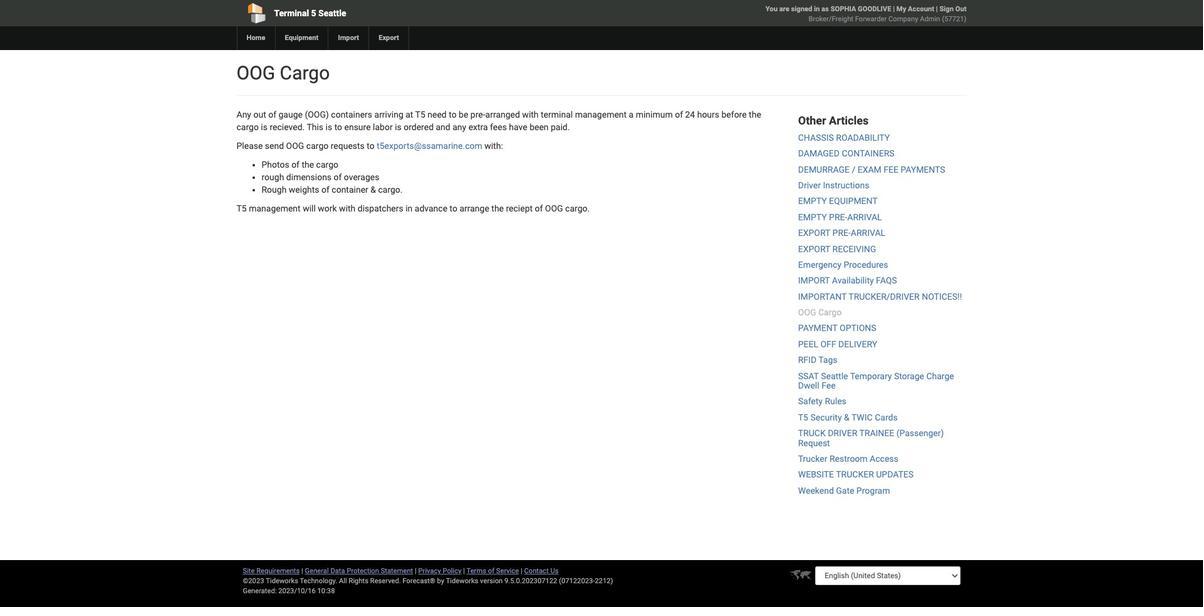Task type: locate. For each thing, give the bounding box(es) containing it.
0 horizontal spatial management
[[249, 204, 301, 214]]

equipment link
[[275, 26, 328, 50]]

0 vertical spatial export
[[798, 228, 831, 238]]

cargo up dimensions
[[316, 160, 338, 170]]

to
[[449, 110, 457, 120], [334, 122, 342, 132], [367, 141, 375, 151], [450, 204, 458, 214]]

work
[[318, 204, 337, 214]]

(passenger)
[[897, 429, 944, 439]]

cargo up 'payment options' link
[[819, 308, 842, 318]]

cargo. right reciept
[[565, 204, 590, 214]]

empty down driver
[[798, 196, 827, 206]]

oog cargo
[[237, 62, 330, 84]]

cargo inside other articles chassis roadability damaged containers demurrage / exam fee payments driver instructions empty equipment empty pre-arrival export pre-arrival export receiving emergency procedures import availability faqs important trucker/driver notices!! oog cargo payment options peel off delivery rfid tags ssat seattle temporary storage charge dwell fee safety rules t5 security & twic cards truck driver trainee (passenger) request trucker restroom access website trucker updates weekend gate program
[[819, 308, 842, 318]]

of up work
[[322, 185, 330, 195]]

cargo inside photos of the cargo rough dimensions of overages rough weights of container & cargo.
[[316, 160, 338, 170]]

recieved.
[[270, 122, 305, 132]]

cargo down any
[[237, 122, 259, 132]]

1 horizontal spatial in
[[814, 5, 820, 13]]

& down overages
[[371, 185, 376, 195]]

to down containers
[[334, 122, 342, 132]]

management down rough
[[249, 204, 301, 214]]

1 horizontal spatial t5
[[415, 110, 425, 120]]

&
[[371, 185, 376, 195], [844, 413, 850, 423]]

cargo
[[237, 122, 259, 132], [306, 141, 329, 151], [316, 160, 338, 170]]

1 horizontal spatial management
[[575, 110, 627, 120]]

2 vertical spatial t5
[[798, 413, 808, 423]]

(57721)
[[942, 15, 967, 23]]

1 vertical spatial &
[[844, 413, 850, 423]]

containers
[[331, 110, 372, 120]]

export
[[798, 228, 831, 238], [798, 244, 831, 254]]

1 vertical spatial cargo
[[306, 141, 329, 151]]

2212)
[[595, 578, 613, 586]]

company
[[889, 15, 918, 23]]

site requirements link
[[243, 568, 300, 576]]

export up emergency at the right top of the page
[[798, 244, 831, 254]]

all
[[339, 578, 347, 586]]

notices!!
[[922, 292, 962, 302]]

safety rules link
[[798, 397, 847, 407]]

overages
[[344, 172, 379, 182]]

t5 inside other articles chassis roadability damaged containers demurrage / exam fee payments driver instructions empty equipment empty pre-arrival export pre-arrival export receiving emergency procedures import availability faqs important trucker/driver notices!! oog cargo payment options peel off delivery rfid tags ssat seattle temporary storage charge dwell fee safety rules t5 security & twic cards truck driver trainee (passenger) request trucker restroom access website trucker updates weekend gate program
[[798, 413, 808, 423]]

emergency
[[798, 260, 842, 270]]

0 horizontal spatial with
[[339, 204, 356, 214]]

with:
[[485, 141, 503, 151]]

cargo inside any out of gauge (oog) containers arriving at t5 need to be pre-arranged with terminal management a minimum of 24 hours before the cargo is recieved. this is to ensure labor is ordered and any extra fees have been paid.
[[237, 122, 259, 132]]

cargo
[[280, 62, 330, 84], [819, 308, 842, 318]]

1 horizontal spatial &
[[844, 413, 850, 423]]

1 horizontal spatial is
[[326, 122, 332, 132]]

oog up payment
[[798, 308, 816, 318]]

seattle right 5
[[318, 8, 346, 18]]

0 vertical spatial empty
[[798, 196, 827, 206]]

0 horizontal spatial is
[[261, 122, 268, 132]]

0 vertical spatial management
[[575, 110, 627, 120]]

0 vertical spatial seattle
[[318, 8, 346, 18]]

with down container
[[339, 204, 356, 214]]

2 horizontal spatial is
[[395, 122, 402, 132]]

0 vertical spatial &
[[371, 185, 376, 195]]

you
[[766, 5, 778, 13]]

of up version
[[488, 568, 495, 576]]

with up been
[[522, 110, 539, 120]]

photos of the cargo rough dimensions of overages rough weights of container & cargo.
[[262, 160, 403, 195]]

procedures
[[844, 260, 888, 270]]

1 vertical spatial arrival
[[851, 228, 886, 238]]

0 horizontal spatial cargo
[[280, 62, 330, 84]]

& inside other articles chassis roadability damaged containers demurrage / exam fee payments driver instructions empty equipment empty pre-arrival export pre-arrival export receiving emergency procedures import availability faqs important trucker/driver notices!! oog cargo payment options peel off delivery rfid tags ssat seattle temporary storage charge dwell fee safety rules t5 security & twic cards truck driver trainee (passenger) request trucker restroom access website trucker updates weekend gate program
[[844, 413, 850, 423]]

dimensions
[[286, 172, 332, 182]]

photos
[[262, 160, 289, 170]]

0 horizontal spatial in
[[406, 204, 413, 214]]

arrange
[[460, 204, 489, 214]]

advance
[[415, 204, 448, 214]]

empty pre-arrival link
[[798, 212, 882, 222]]

my
[[897, 5, 906, 13]]

driver
[[828, 429, 858, 439]]

before
[[722, 110, 747, 120]]

seattle inside other articles chassis roadability damaged containers demurrage / exam fee payments driver instructions empty equipment empty pre-arrival export pre-arrival export receiving emergency procedures import availability faqs important trucker/driver notices!! oog cargo payment options peel off delivery rfid tags ssat seattle temporary storage charge dwell fee safety rules t5 security & twic cards truck driver trainee (passenger) request trucker restroom access website trucker updates weekend gate program
[[821, 371, 848, 381]]

the left reciept
[[492, 204, 504, 214]]

privacy
[[418, 568, 441, 576]]

data
[[331, 568, 345, 576]]

2 vertical spatial cargo
[[316, 160, 338, 170]]

2 horizontal spatial t5
[[798, 413, 808, 423]]

1 vertical spatial cargo
[[819, 308, 842, 318]]

| up 'tideworks'
[[463, 568, 465, 576]]

of up container
[[334, 172, 342, 182]]

0 vertical spatial pre-
[[829, 212, 848, 222]]

roadability
[[836, 133, 890, 143]]

3 is from the left
[[395, 122, 402, 132]]

ssat
[[798, 371, 819, 381]]

dispatchers
[[358, 204, 403, 214]]

2023/10/16
[[278, 588, 316, 596]]

cargo down this
[[306, 141, 329, 151]]

1 vertical spatial export
[[798, 244, 831, 254]]

in
[[814, 5, 820, 13], [406, 204, 413, 214]]

pre- down "empty pre-arrival" link
[[833, 228, 851, 238]]

equipment
[[285, 34, 319, 42]]

0 vertical spatial with
[[522, 110, 539, 120]]

in inside you are signed in as sophia goodlive | my account | sign out broker/freight forwarder company admin (57721)
[[814, 5, 820, 13]]

| left my
[[893, 5, 895, 13]]

oog inside other articles chassis roadability damaged containers demurrage / exam fee payments driver instructions empty equipment empty pre-arrival export pre-arrival export receiving emergency procedures import availability faqs important trucker/driver notices!! oog cargo payment options peel off delivery rfid tags ssat seattle temporary storage charge dwell fee safety rules t5 security & twic cards truck driver trainee (passenger) request trucker restroom access website trucker updates weekend gate program
[[798, 308, 816, 318]]

0 vertical spatial in
[[814, 5, 820, 13]]

cargo. up dispatchers
[[378, 185, 403, 195]]

protection
[[347, 568, 379, 576]]

twic
[[852, 413, 873, 423]]

cargo down equipment link
[[280, 62, 330, 84]]

statement
[[381, 568, 413, 576]]

management left a
[[575, 110, 627, 120]]

this
[[307, 122, 323, 132]]

a
[[629, 110, 634, 120]]

instructions
[[823, 180, 870, 191]]

the
[[749, 110, 761, 120], [302, 160, 314, 170], [492, 204, 504, 214]]

0 horizontal spatial &
[[371, 185, 376, 195]]

10:38
[[317, 588, 335, 596]]

1 horizontal spatial with
[[522, 110, 539, 120]]

the right before
[[749, 110, 761, 120]]

please
[[237, 141, 263, 151]]

is right labor
[[395, 122, 402, 132]]

home
[[247, 34, 265, 42]]

2 empty from the top
[[798, 212, 827, 222]]

& left twic
[[844, 413, 850, 423]]

any out of gauge (oog) containers arriving at t5 need to be pre-arranged with terminal management a minimum of 24 hours before the cargo is recieved. this is to ensure labor is ordered and any extra fees have been paid.
[[237, 110, 761, 132]]

sophia
[[831, 5, 856, 13]]

rfid tags link
[[798, 356, 838, 366]]

is right this
[[326, 122, 332, 132]]

0 vertical spatial the
[[749, 110, 761, 120]]

other articles chassis roadability damaged containers demurrage / exam fee payments driver instructions empty equipment empty pre-arrival export pre-arrival export receiving emergency procedures import availability faqs important trucker/driver notices!! oog cargo payment options peel off delivery rfid tags ssat seattle temporary storage charge dwell fee safety rules t5 security & twic cards truck driver trainee (passenger) request trucker restroom access website trucker updates weekend gate program
[[798, 114, 962, 496]]

0 horizontal spatial cargo.
[[378, 185, 403, 195]]

1 empty from the top
[[798, 196, 827, 206]]

export up "export receiving" link
[[798, 228, 831, 238]]

0 vertical spatial cargo
[[280, 62, 330, 84]]

be
[[459, 110, 468, 120]]

gauge
[[279, 110, 303, 120]]

1 horizontal spatial seattle
[[821, 371, 848, 381]]

0 horizontal spatial the
[[302, 160, 314, 170]]

1 horizontal spatial the
[[492, 204, 504, 214]]

cargo for send
[[306, 141, 329, 151]]

equipment
[[829, 196, 878, 206]]

hours
[[697, 110, 720, 120]]

pre- down empty equipment link
[[829, 212, 848, 222]]

1 vertical spatial cargo.
[[565, 204, 590, 214]]

rfid
[[798, 356, 817, 366]]

1 vertical spatial seattle
[[821, 371, 848, 381]]

arrival down equipment at the right top of page
[[848, 212, 882, 222]]

with
[[522, 110, 539, 120], [339, 204, 356, 214]]

empty down empty equipment link
[[798, 212, 827, 222]]

ensure
[[344, 122, 371, 132]]

export
[[379, 34, 399, 42]]

trucker
[[836, 470, 874, 480]]

the up dimensions
[[302, 160, 314, 170]]

1 vertical spatial t5
[[237, 204, 247, 214]]

| up forecast®
[[415, 568, 417, 576]]

to left be
[[449, 110, 457, 120]]

0 vertical spatial cargo.
[[378, 185, 403, 195]]

truck driver trainee (passenger) request link
[[798, 429, 944, 449]]

peel off delivery link
[[798, 340, 878, 350]]

import
[[338, 34, 359, 42]]

dwell
[[798, 381, 820, 391]]

0 horizontal spatial seattle
[[318, 8, 346, 18]]

1 vertical spatial the
[[302, 160, 314, 170]]

in left 'as'
[[814, 5, 820, 13]]

in left advance
[[406, 204, 413, 214]]

broker/freight
[[809, 15, 854, 23]]

0 vertical spatial cargo
[[237, 122, 259, 132]]

1 vertical spatial empty
[[798, 212, 827, 222]]

seattle down tags
[[821, 371, 848, 381]]

off
[[821, 340, 836, 350]]

| up 9.5.0.202307122 at the bottom
[[521, 568, 523, 576]]

export link
[[369, 26, 409, 50]]

us
[[551, 568, 559, 576]]

2 horizontal spatial the
[[749, 110, 761, 120]]

is down out
[[261, 122, 268, 132]]

0 horizontal spatial t5
[[237, 204, 247, 214]]

0 vertical spatial t5
[[415, 110, 425, 120]]

to down labor
[[367, 141, 375, 151]]

arrival up receiving
[[851, 228, 886, 238]]

1 horizontal spatial cargo
[[819, 308, 842, 318]]



Task type: vqa. For each thing, say whether or not it's contained in the screenshot.
PAYMENT
yes



Task type: describe. For each thing, give the bounding box(es) containing it.
/
[[852, 165, 856, 175]]

management inside any out of gauge (oog) containers arriving at t5 need to be pre-arranged with terminal management a minimum of 24 hours before the cargo is recieved. this is to ensure labor is ordered and any extra fees have been paid.
[[575, 110, 627, 120]]

site
[[243, 568, 255, 576]]

of right out
[[268, 110, 276, 120]]

you are signed in as sophia goodlive | my account | sign out broker/freight forwarder company admin (57721)
[[766, 5, 967, 23]]

updates
[[876, 470, 914, 480]]

1 vertical spatial management
[[249, 204, 301, 214]]

reciept
[[506, 204, 533, 214]]

driver instructions link
[[798, 180, 870, 191]]

2 vertical spatial the
[[492, 204, 504, 214]]

1 vertical spatial pre-
[[833, 228, 851, 238]]

container
[[332, 185, 368, 195]]

are
[[779, 5, 790, 13]]

fee
[[884, 165, 899, 175]]

oog right reciept
[[545, 204, 563, 214]]

1 export from the top
[[798, 228, 831, 238]]

out
[[956, 5, 967, 13]]

sign out link
[[940, 5, 967, 13]]

trucker/driver
[[849, 292, 920, 302]]

rough
[[262, 185, 287, 195]]

cargo. inside photos of the cargo rough dimensions of overages rough weights of container & cargo.
[[378, 185, 403, 195]]

exam
[[858, 165, 882, 175]]

(07122023-
[[559, 578, 595, 586]]

general
[[305, 568, 329, 576]]

ssat seattle temporary storage charge dwell fee link
[[798, 371, 954, 391]]

temporary
[[850, 371, 892, 381]]

delivery
[[839, 340, 878, 350]]

any
[[237, 110, 251, 120]]

general data protection statement link
[[305, 568, 413, 576]]

sign
[[940, 5, 954, 13]]

1 horizontal spatial cargo.
[[565, 204, 590, 214]]

policy
[[443, 568, 462, 576]]

rough
[[262, 172, 284, 182]]

any
[[453, 122, 466, 132]]

t5 security & twic cards link
[[798, 413, 898, 423]]

home link
[[237, 26, 275, 50]]

my account link
[[897, 5, 934, 13]]

chassis
[[798, 133, 834, 143]]

trucker
[[798, 454, 828, 464]]

with inside any out of gauge (oog) containers arriving at t5 need to be pre-arranged with terminal management a minimum of 24 hours before the cargo is recieved. this is to ensure labor is ordered and any extra fees have been paid.
[[522, 110, 539, 120]]

0 vertical spatial arrival
[[848, 212, 882, 222]]

demurrage / exam fee payments link
[[798, 165, 946, 175]]

t5 management will work with dispatchers in advance to arrange the reciept of oog cargo.
[[237, 204, 590, 214]]

2 is from the left
[[326, 122, 332, 132]]

fees
[[490, 122, 507, 132]]

of right reciept
[[535, 204, 543, 214]]

rules
[[825, 397, 847, 407]]

availability
[[832, 276, 874, 286]]

to left arrange
[[450, 204, 458, 214]]

import availability faqs link
[[798, 276, 897, 286]]

by
[[437, 578, 444, 586]]

labor
[[373, 122, 393, 132]]

other
[[798, 114, 826, 127]]

the inside any out of gauge (oog) containers arriving at t5 need to be pre-arranged with terminal management a minimum of 24 hours before the cargo is recieved. this is to ensure labor is ordered and any extra fees have been paid.
[[749, 110, 761, 120]]

of left 24
[[675, 110, 683, 120]]

storage
[[894, 371, 924, 381]]

privacy policy link
[[418, 568, 462, 576]]

of inside 'site requirements | general data protection statement | privacy policy | terms of service | contact us ©2023 tideworks technology. all rights reserved. forecast® by tideworks version 9.5.0.202307122 (07122023-2212) generated: 2023/10/16 10:38'
[[488, 568, 495, 576]]

website
[[798, 470, 834, 480]]

pre-
[[471, 110, 485, 120]]

cargo for of
[[316, 160, 338, 170]]

export pre-arrival link
[[798, 228, 886, 238]]

options
[[840, 324, 877, 334]]

damaged
[[798, 149, 840, 159]]

important trucker/driver notices!! link
[[798, 292, 962, 302]]

weights
[[289, 185, 319, 195]]

weekend gate program link
[[798, 486, 890, 496]]

forwarder
[[855, 15, 887, 23]]

2 export from the top
[[798, 244, 831, 254]]

oog down recieved.
[[286, 141, 304, 151]]

restroom
[[830, 454, 868, 464]]

reserved.
[[370, 578, 401, 586]]

terminal
[[541, 110, 573, 120]]

t5exports@ssamarine.com link
[[377, 141, 482, 151]]

1 vertical spatial with
[[339, 204, 356, 214]]

chassis roadability link
[[798, 133, 890, 143]]

arranged
[[485, 110, 520, 120]]

seattle inside terminal 5 seattle link
[[318, 8, 346, 18]]

website trucker updates link
[[798, 470, 914, 480]]

need
[[428, 110, 447, 120]]

1 vertical spatial in
[[406, 204, 413, 214]]

the inside photos of the cargo rough dimensions of overages rough weights of container & cargo.
[[302, 160, 314, 170]]

| left general
[[302, 568, 303, 576]]

demurrage
[[798, 165, 850, 175]]

1 is from the left
[[261, 122, 268, 132]]

empty equipment link
[[798, 196, 878, 206]]

trainee
[[860, 429, 895, 439]]

signed
[[791, 5, 812, 13]]

emergency procedures link
[[798, 260, 888, 270]]

gate
[[836, 486, 855, 496]]

import link
[[328, 26, 369, 50]]

9.5.0.202307122
[[505, 578, 557, 586]]

generated:
[[243, 588, 277, 596]]

(oog)
[[305, 110, 329, 120]]

and
[[436, 122, 450, 132]]

peel
[[798, 340, 819, 350]]

of up dimensions
[[292, 160, 300, 170]]

ordered
[[404, 122, 434, 132]]

weekend
[[798, 486, 834, 496]]

& inside photos of the cargo rough dimensions of overages rough weights of container & cargo.
[[371, 185, 376, 195]]

export receiving link
[[798, 244, 876, 254]]

site requirements | general data protection statement | privacy policy | terms of service | contact us ©2023 tideworks technology. all rights reserved. forecast® by tideworks version 9.5.0.202307122 (07122023-2212) generated: 2023/10/16 10:38
[[243, 568, 613, 596]]

at
[[406, 110, 413, 120]]

request
[[798, 438, 830, 449]]

t5 inside any out of gauge (oog) containers arriving at t5 need to be pre-arranged with terminal management a minimum of 24 hours before the cargo is recieved. this is to ensure labor is ordered and any extra fees have been paid.
[[415, 110, 425, 120]]

oog down home link
[[237, 62, 275, 84]]

please send oog cargo requests to t5exports@ssamarine.com with:
[[237, 141, 503, 151]]

24
[[685, 110, 695, 120]]

tideworks
[[446, 578, 478, 586]]

terminal 5 seattle
[[274, 8, 346, 18]]

terms
[[467, 568, 486, 576]]

| left sign
[[936, 5, 938, 13]]



